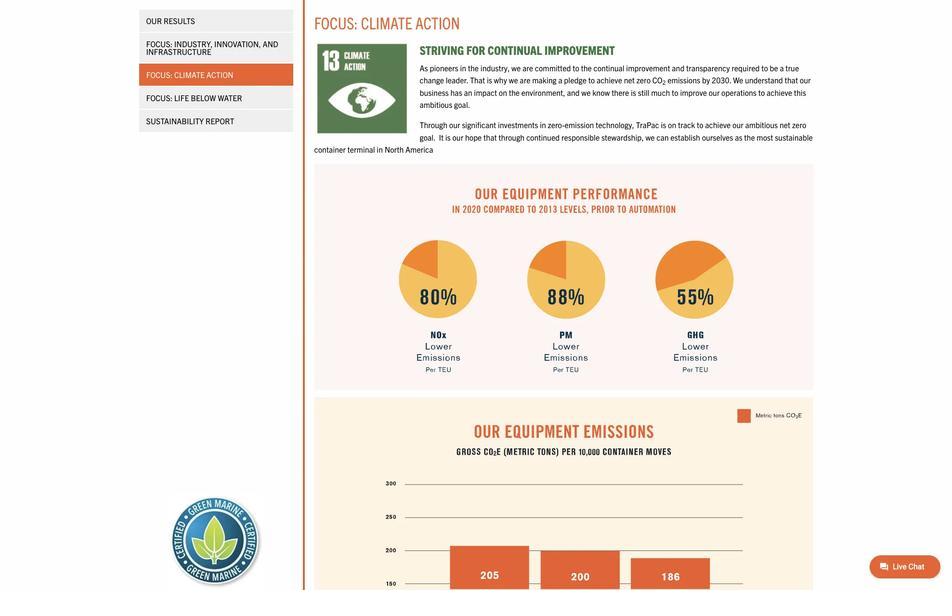 Task type: vqa. For each thing, say whether or not it's contained in the screenshot.
california
no



Task type: describe. For each thing, give the bounding box(es) containing it.
1 horizontal spatial climate
[[361, 12, 412, 33]]

is inside "emissions by 2030. we understand that our business has an impact on the environment, and we know there is still much to improve our operations to achieve this ambitious goal."
[[631, 88, 636, 97]]

significant
[[462, 120, 496, 130]]

for
[[467, 42, 485, 57]]

net inside the through our significant investments in zero-emission technology, trapac is on track to achieve our ambitious net zero goal.  it is our hope that through continued responsible stewardship, we can establish ourselves as the most sustainable container terminal in north america
[[780, 120, 791, 130]]

responsible
[[562, 132, 600, 142]]

1 vertical spatial are
[[520, 75, 531, 85]]

is down through on the top left
[[446, 132, 451, 142]]

continued
[[527, 132, 560, 142]]

on inside "emissions by 2030. we understand that our business has an impact on the environment, and we know there is still much to improve our operations to achieve this ambitious goal."
[[499, 88, 507, 97]]

true
[[786, 63, 799, 73]]

by
[[702, 75, 710, 85]]

achieve inside the through our significant investments in zero-emission technology, trapac is on track to achieve our ambitious net zero goal.  it is our hope that through continued responsible stewardship, we can establish ourselves as the most sustainable container terminal in north america
[[705, 120, 731, 130]]

we right why
[[509, 75, 518, 85]]

making
[[532, 75, 557, 85]]

the up the that
[[468, 63, 479, 73]]

continual
[[488, 42, 542, 57]]

north
[[385, 145, 404, 154]]

1 vertical spatial in
[[540, 120, 546, 130]]

through
[[420, 120, 448, 130]]

is up "can"
[[661, 120, 666, 130]]

that inside "emissions by 2030. we understand that our business has an impact on the environment, and we know there is still much to improve our operations to achieve this ambitious goal."
[[785, 75, 798, 85]]

sustainability report
[[146, 116, 234, 126]]

1 horizontal spatial action
[[416, 12, 460, 33]]

our up as
[[733, 120, 744, 130]]

focus: for focus: life below water link
[[146, 93, 173, 103]]

0 horizontal spatial focus: climate action
[[146, 70, 233, 79]]

as pioneers in the industry, we are committed to the continual improvement and transparency required to be a true change leader. that is why we are making a pledge to achieve net zero co
[[420, 63, 799, 85]]

committed
[[535, 63, 571, 73]]

below
[[191, 93, 216, 103]]

focus: for focus: industry, innovation, and infrastructure link in the left top of the page
[[146, 39, 173, 49]]

an
[[464, 88, 472, 97]]

to left the be
[[762, 63, 768, 73]]

infrastructure
[[146, 47, 211, 56]]

1 horizontal spatial a
[[780, 63, 784, 73]]

our
[[146, 16, 162, 26]]

and inside "emissions by 2030. we understand that our business has an impact on the environment, and we know there is still much to improve our operations to achieve this ambitious goal."
[[567, 88, 580, 97]]

this
[[794, 88, 806, 97]]

life
[[174, 93, 189, 103]]

track
[[678, 120, 695, 130]]

industry,
[[481, 63, 510, 73]]

much
[[651, 88, 670, 97]]

understand
[[745, 75, 783, 85]]

our results link
[[139, 10, 293, 32]]

improvement
[[626, 63, 670, 73]]

emission
[[565, 120, 594, 130]]

sustainability
[[146, 116, 204, 126]]

the up "pledge"
[[581, 63, 592, 73]]

water
[[218, 93, 242, 103]]

2
[[663, 79, 666, 86]]

technology,
[[596, 120, 635, 130]]

operations
[[722, 88, 757, 97]]

and inside "as pioneers in the industry, we are committed to the continual improvement and transparency required to be a true change leader. that is why we are making a pledge to achieve net zero co"
[[672, 63, 685, 73]]

hope
[[465, 132, 482, 142]]

through our significant investments in zero-emission technology, trapac is on track to achieve our ambitious net zero goal.  it is our hope that through continued responsible stewardship, we can establish ourselves as the most sustainable container terminal in north america
[[314, 120, 813, 154]]

results
[[164, 16, 195, 26]]

is inside "as pioneers in the industry, we are committed to the continual improvement and transparency required to be a true change leader. that is why we are making a pledge to achieve net zero co"
[[487, 75, 492, 85]]

our results
[[146, 16, 195, 26]]

our left hope
[[453, 132, 464, 142]]

our up this
[[800, 75, 811, 85]]

most
[[757, 132, 773, 142]]

has
[[451, 88, 462, 97]]

goal. inside "emissions by 2030. we understand that our business has an impact on the environment, and we know there is still much to improve our operations to achieve this ambitious goal."
[[454, 100, 470, 110]]

0 horizontal spatial climate
[[174, 70, 205, 79]]

to inside the through our significant investments in zero-emission technology, trapac is on track to achieve our ambitious net zero goal.  it is our hope that through continued responsible stewardship, we can establish ourselves as the most sustainable container terminal in north america
[[697, 120, 704, 130]]

net inside "as pioneers in the industry, we are committed to the continual improvement and transparency required to be a true change leader. that is why we are making a pledge to achieve net zero co"
[[624, 75, 635, 85]]

achieve inside "as pioneers in the industry, we are committed to the continual improvement and transparency required to be a true change leader. that is why we are making a pledge to achieve net zero co"
[[597, 75, 622, 85]]

impact
[[474, 88, 497, 97]]

to down understand
[[759, 88, 765, 97]]

1 horizontal spatial focus: climate action
[[314, 12, 460, 33]]

required
[[732, 63, 760, 73]]

business
[[420, 88, 449, 97]]

co
[[653, 75, 663, 85]]

the inside "emissions by 2030. we understand that our business has an impact on the environment, and we know there is still much to improve our operations to achieve this ambitious goal."
[[509, 88, 520, 97]]

and
[[263, 39, 278, 49]]

focus: industry, innovation, and infrastructure
[[146, 39, 278, 56]]

sustainability report link
[[139, 110, 293, 132]]

on inside the through our significant investments in zero-emission technology, trapac is on track to achieve our ambitious net zero goal.  it is our hope that through continued responsible stewardship, we can establish ourselves as the most sustainable container terminal in north america
[[668, 120, 677, 130]]

ourselves
[[702, 132, 733, 142]]



Task type: locate. For each thing, give the bounding box(es) containing it.
we left know
[[582, 88, 591, 97]]

1 horizontal spatial that
[[785, 75, 798, 85]]

focus: climate action
[[314, 12, 460, 33], [146, 70, 233, 79]]

container
[[314, 145, 346, 154]]

a
[[780, 63, 784, 73], [559, 75, 563, 85]]

1 vertical spatial on
[[668, 120, 677, 130]]

2 horizontal spatial in
[[540, 120, 546, 130]]

1 horizontal spatial ambitious
[[745, 120, 778, 130]]

ambitious inside "emissions by 2030. we understand that our business has an impact on the environment, and we know there is still much to improve our operations to achieve this ambitious goal."
[[420, 100, 453, 110]]

zero up still
[[637, 75, 651, 85]]

we down the striving for continual improvement
[[512, 63, 521, 73]]

stewardship,
[[602, 132, 644, 142]]

1 vertical spatial zero
[[792, 120, 807, 130]]

terminal
[[348, 145, 375, 154]]

1 vertical spatial ambitious
[[745, 120, 778, 130]]

leader.
[[446, 75, 468, 85]]

and up emissions
[[672, 63, 685, 73]]

0 horizontal spatial action
[[207, 70, 233, 79]]

focus: industry, innovation, and infrastructure link
[[139, 33, 293, 63]]

0 horizontal spatial achieve
[[597, 75, 622, 85]]

0 vertical spatial and
[[672, 63, 685, 73]]

goal. down through on the top left
[[420, 132, 436, 142]]

report
[[206, 116, 234, 126]]

we
[[733, 75, 743, 85]]

be
[[770, 63, 778, 73]]

0 vertical spatial that
[[785, 75, 798, 85]]

zero inside "as pioneers in the industry, we are committed to the continual improvement and transparency required to be a true change leader. that is why we are making a pledge to achieve net zero co"
[[637, 75, 651, 85]]

1 horizontal spatial in
[[460, 63, 466, 73]]

the right impact
[[509, 88, 520, 97]]

transparency
[[687, 63, 730, 73]]

striving for continual improvement
[[420, 42, 615, 57]]

0 horizontal spatial ambitious
[[420, 100, 453, 110]]

are up making
[[523, 63, 533, 73]]

is left why
[[487, 75, 492, 85]]

and
[[672, 63, 685, 73], [567, 88, 580, 97]]

0 vertical spatial a
[[780, 63, 784, 73]]

we inside the through our significant investments in zero-emission technology, trapac is on track to achieve our ambitious net zero goal.  it is our hope that through continued responsible stewardship, we can establish ourselves as the most sustainable container terminal in north america
[[646, 132, 655, 142]]

pledge
[[564, 75, 587, 85]]

2 vertical spatial achieve
[[705, 120, 731, 130]]

focus: life below water link
[[139, 87, 293, 109]]

in
[[460, 63, 466, 73], [540, 120, 546, 130], [377, 145, 383, 154]]

net
[[624, 75, 635, 85], [780, 120, 791, 130]]

our right through on the top left
[[449, 120, 460, 130]]

why
[[494, 75, 507, 85]]

ambitious down business
[[420, 100, 453, 110]]

to
[[573, 63, 579, 73], [762, 63, 768, 73], [589, 75, 595, 85], [672, 88, 679, 97], [759, 88, 765, 97], [697, 120, 704, 130]]

0 vertical spatial focus: climate action
[[314, 12, 460, 33]]

on left track
[[668, 120, 677, 130]]

sustainable
[[775, 132, 813, 142]]

2 vertical spatial in
[[377, 145, 383, 154]]

1 horizontal spatial net
[[780, 120, 791, 130]]

0 vertical spatial ambitious
[[420, 100, 453, 110]]

0 vertical spatial zero
[[637, 75, 651, 85]]

is
[[487, 75, 492, 85], [631, 88, 636, 97], [661, 120, 666, 130], [446, 132, 451, 142]]

achieve inside "emissions by 2030. we understand that our business has an impact on the environment, and we know there is still much to improve our operations to achieve this ambitious goal."
[[767, 88, 793, 97]]

pioneers
[[430, 63, 459, 73]]

0 vertical spatial on
[[499, 88, 507, 97]]

our down 2030.
[[709, 88, 720, 97]]

to right track
[[697, 120, 704, 130]]

we left "can"
[[646, 132, 655, 142]]

1 horizontal spatial goal.
[[454, 100, 470, 110]]

0 horizontal spatial zero
[[637, 75, 651, 85]]

action up striving
[[416, 12, 460, 33]]

industry,
[[174, 39, 213, 49]]

that down true
[[785, 75, 798, 85]]

establish
[[671, 132, 700, 142]]

still
[[638, 88, 650, 97]]

to right much
[[672, 88, 679, 97]]

the
[[468, 63, 479, 73], [581, 63, 592, 73], [509, 88, 520, 97], [744, 132, 755, 142]]

1 vertical spatial that
[[484, 132, 497, 142]]

0 vertical spatial action
[[416, 12, 460, 33]]

we inside "emissions by 2030. we understand that our business has an impact on the environment, and we know there is still much to improve our operations to achieve this ambitious goal."
[[582, 88, 591, 97]]

zero-
[[548, 120, 565, 130]]

that down significant
[[484, 132, 497, 142]]

continual
[[594, 63, 625, 73]]

focus: climate action link
[[139, 64, 293, 86]]

goal. down has
[[454, 100, 470, 110]]

0 horizontal spatial goal.
[[420, 132, 436, 142]]

the inside the through our significant investments in zero-emission technology, trapac is on track to achieve our ambitious net zero goal.  it is our hope that through continued responsible stewardship, we can establish ourselves as the most sustainable container terminal in north america
[[744, 132, 755, 142]]

change
[[420, 75, 444, 85]]

investments
[[498, 120, 538, 130]]

climate
[[361, 12, 412, 33], [174, 70, 205, 79]]

in left north
[[377, 145, 383, 154]]

to up "pledge"
[[573, 63, 579, 73]]

1 vertical spatial net
[[780, 120, 791, 130]]

know
[[593, 88, 610, 97]]

ambitious
[[420, 100, 453, 110], [745, 120, 778, 130]]

1 vertical spatial focus: climate action
[[146, 70, 233, 79]]

action
[[416, 12, 460, 33], [207, 70, 233, 79]]

net up sustainable
[[780, 120, 791, 130]]

1 horizontal spatial achieve
[[705, 120, 731, 130]]

0 horizontal spatial a
[[559, 75, 563, 85]]

environment,
[[522, 88, 566, 97]]

1 vertical spatial and
[[567, 88, 580, 97]]

0 vertical spatial climate
[[361, 12, 412, 33]]

america
[[406, 145, 433, 154]]

a down committed
[[559, 75, 563, 85]]

zero up sustainable
[[792, 120, 807, 130]]

that inside the through our significant investments in zero-emission technology, trapac is on track to achieve our ambitious net zero goal.  it is our hope that through continued responsible stewardship, we can establish ourselves as the most sustainable container terminal in north america
[[484, 132, 497, 142]]

are left making
[[520, 75, 531, 85]]

the right as
[[744, 132, 755, 142]]

innovation,
[[214, 39, 261, 49]]

to up know
[[589, 75, 595, 85]]

trapac
[[636, 120, 659, 130]]

0 vertical spatial are
[[523, 63, 533, 73]]

emissions
[[668, 75, 701, 85]]

focus: for focus: climate action link
[[146, 70, 173, 79]]

0 vertical spatial goal.
[[454, 100, 470, 110]]

1 horizontal spatial and
[[672, 63, 685, 73]]

1 vertical spatial a
[[559, 75, 563, 85]]

in up continued
[[540, 120, 546, 130]]

as
[[420, 63, 428, 73]]

0 horizontal spatial that
[[484, 132, 497, 142]]

we
[[512, 63, 521, 73], [509, 75, 518, 85], [582, 88, 591, 97], [646, 132, 655, 142]]

1 vertical spatial goal.
[[420, 132, 436, 142]]

can
[[657, 132, 669, 142]]

0 horizontal spatial net
[[624, 75, 635, 85]]

through
[[499, 132, 525, 142]]

zero
[[637, 75, 651, 85], [792, 120, 807, 130]]

on down why
[[499, 88, 507, 97]]

0 horizontal spatial in
[[377, 145, 383, 154]]

2 horizontal spatial achieve
[[767, 88, 793, 97]]

0 horizontal spatial on
[[499, 88, 507, 97]]

achieve
[[597, 75, 622, 85], [767, 88, 793, 97], [705, 120, 731, 130]]

2030.
[[712, 75, 732, 85]]

zero inside the through our significant investments in zero-emission technology, trapac is on track to achieve our ambitious net zero goal.  it is our hope that through continued responsible stewardship, we can establish ourselves as the most sustainable container terminal in north america
[[792, 120, 807, 130]]

that
[[785, 75, 798, 85], [484, 132, 497, 142]]

as
[[735, 132, 743, 142]]

ambitious inside the through our significant investments in zero-emission technology, trapac is on track to achieve our ambitious net zero goal.  it is our hope that through continued responsible stewardship, we can establish ourselves as the most sustainable container terminal in north america
[[745, 120, 778, 130]]

our
[[800, 75, 811, 85], [709, 88, 720, 97], [449, 120, 460, 130], [733, 120, 744, 130], [453, 132, 464, 142]]

0 vertical spatial achieve
[[597, 75, 622, 85]]

focus: inside focus: industry, innovation, and infrastructure
[[146, 39, 173, 49]]

goal.
[[454, 100, 470, 110], [420, 132, 436, 142]]

1 vertical spatial achieve
[[767, 88, 793, 97]]

0 horizontal spatial and
[[567, 88, 580, 97]]

emissions by 2030. we understand that our business has an impact on the environment, and we know there is still much to improve our operations to achieve this ambitious goal.
[[420, 75, 811, 110]]

that
[[470, 75, 485, 85]]

striving
[[420, 42, 464, 57]]

improvement
[[545, 42, 615, 57]]

in inside "as pioneers in the industry, we are committed to the continual improvement and transparency required to be a true change leader. that is why we are making a pledge to achieve net zero co"
[[460, 63, 466, 73]]

1 vertical spatial action
[[207, 70, 233, 79]]

on
[[499, 88, 507, 97], [668, 120, 677, 130]]

1 horizontal spatial on
[[668, 120, 677, 130]]

achieve up ourselves
[[705, 120, 731, 130]]

in up leader.
[[460, 63, 466, 73]]

and down "pledge"
[[567, 88, 580, 97]]

a right the be
[[780, 63, 784, 73]]

improve
[[680, 88, 707, 97]]

is left still
[[631, 88, 636, 97]]

1 horizontal spatial zero
[[792, 120, 807, 130]]

1 vertical spatial climate
[[174, 70, 205, 79]]

achieve down continual
[[597, 75, 622, 85]]

0 vertical spatial net
[[624, 75, 635, 85]]

ambitious up most
[[745, 120, 778, 130]]

0 vertical spatial in
[[460, 63, 466, 73]]

focus: life below water
[[146, 93, 242, 103]]

achieve down understand
[[767, 88, 793, 97]]

focus:
[[314, 12, 358, 33], [146, 39, 173, 49], [146, 70, 173, 79], [146, 93, 173, 103]]

goal. inside the through our significant investments in zero-emission technology, trapac is on track to achieve our ambitious net zero goal.  it is our hope that through continued responsible stewardship, we can establish ourselves as the most sustainable container terminal in north america
[[420, 132, 436, 142]]

net up 'there'
[[624, 75, 635, 85]]

there
[[612, 88, 629, 97]]

action up focus: life below water link
[[207, 70, 233, 79]]



